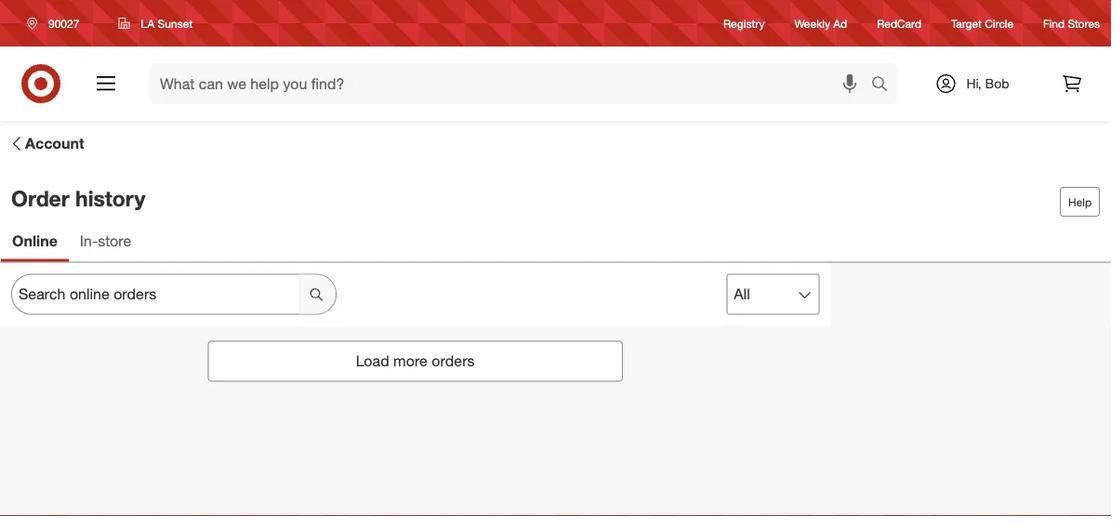 Task type: vqa. For each thing, say whether or not it's contained in the screenshot.
fourth Add from right
no



Task type: locate. For each thing, give the bounding box(es) containing it.
la sunset button
[[106, 7, 205, 40]]

store
[[98, 232, 131, 250]]

hi, bob
[[967, 75, 1009, 92]]

redcard
[[877, 16, 922, 30]]

load more orders
[[356, 352, 475, 370]]

registry link
[[724, 15, 765, 31]]

ad
[[833, 16, 847, 30]]

orders
[[432, 352, 475, 370]]

in-
[[80, 232, 98, 250]]

find stores
[[1043, 16, 1100, 30]]

registry
[[724, 16, 765, 30]]

None text field
[[11, 274, 337, 315]]

redcard link
[[877, 15, 922, 31]]

stores
[[1068, 16, 1100, 30]]

target circle link
[[951, 15, 1014, 31]]

search
[[863, 76, 908, 94]]

target circle
[[951, 16, 1014, 30]]

load
[[356, 352, 389, 370]]

account
[[25, 134, 84, 153]]

online
[[12, 232, 58, 250]]



Task type: describe. For each thing, give the bounding box(es) containing it.
order
[[11, 185, 69, 211]]

in-store link
[[69, 223, 143, 262]]

la
[[141, 16, 155, 30]]

sunset
[[158, 16, 192, 30]]

search button
[[863, 63, 908, 108]]

find
[[1043, 16, 1065, 30]]

90027
[[48, 16, 79, 30]]

more
[[393, 352, 428, 370]]

online link
[[1, 223, 69, 262]]

help
[[1069, 195, 1092, 209]]

90027 button
[[15, 7, 99, 40]]

load more orders button
[[208, 341, 623, 382]]

circle
[[985, 16, 1014, 30]]

order history
[[11, 185, 145, 211]]

in-store
[[80, 232, 131, 250]]

bob
[[985, 75, 1009, 92]]

What can we help you find? suggestions appear below search field
[[149, 63, 876, 104]]

la sunset
[[141, 16, 192, 30]]

hi,
[[967, 75, 982, 92]]

account link
[[7, 132, 85, 155]]

history
[[75, 185, 145, 211]]

weekly ad link
[[795, 15, 847, 31]]

weekly
[[795, 16, 830, 30]]

target
[[951, 16, 982, 30]]

weekly ad
[[795, 16, 847, 30]]

find stores link
[[1043, 15, 1100, 31]]

help button
[[1060, 187, 1100, 217]]



